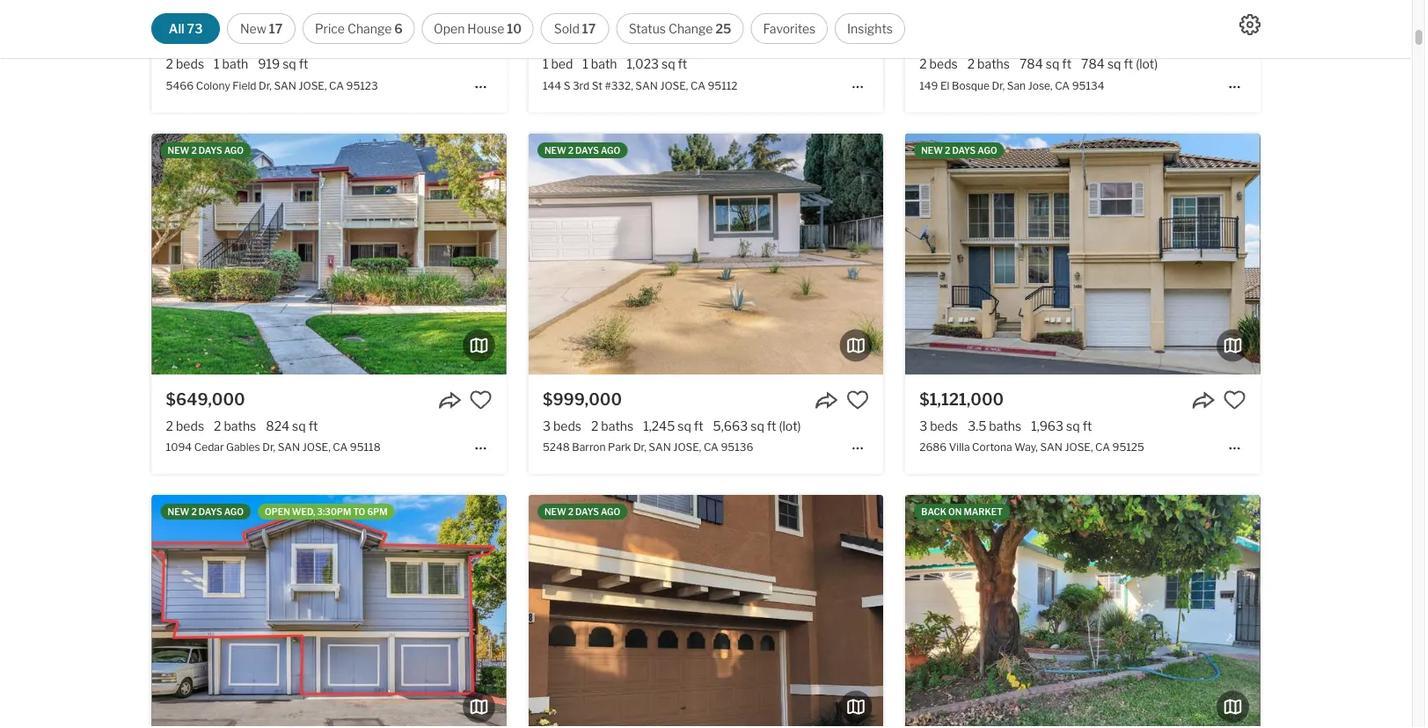 Task type: describe. For each thing, give the bounding box(es) containing it.
149
[[920, 80, 939, 92]]

jose, for $1,121,000
[[1065, 442, 1094, 454]]

95123
[[346, 80, 378, 92]]

park
[[608, 442, 631, 454]]

95118
[[350, 442, 381, 454]]

dr, for $649,000
[[263, 442, 276, 454]]

new down 1094
[[168, 507, 190, 518]]

1 photo of 144 s 3rd st #332, san jose, ca 95112 image from the left
[[529, 0, 884, 13]]

1 photo of 5248 barron park dr, san jose, ca 95136 image from the left
[[529, 134, 884, 375]]

2686
[[920, 442, 947, 454]]

barron
[[572, 442, 606, 454]]

cortona
[[973, 442, 1013, 454]]

5248 barron park dr, san jose, ca 95136
[[543, 442, 754, 454]]

jose, for $999,000
[[674, 442, 702, 454]]

field
[[233, 80, 257, 92]]

95125
[[1113, 442, 1145, 454]]

jose,
[[1029, 80, 1053, 92]]

bed
[[551, 57, 573, 72]]

ft for 784 sq ft
[[1063, 57, 1072, 72]]

san for $1,121,000
[[1041, 442, 1063, 454]]

favorite button image for $649,850
[[470, 27, 493, 50]]

919 sq ft
[[258, 57, 308, 72]]

gables
[[226, 442, 260, 454]]

2686 villa cortona way, san jose, ca 95125
[[920, 442, 1145, 454]]

2 down cedar
[[191, 507, 197, 518]]

2 down el
[[945, 145, 951, 156]]

2 baths for $649,000
[[214, 419, 256, 434]]

144
[[543, 80, 562, 92]]

beds for $649,000
[[176, 419, 204, 434]]

beds up el
[[930, 57, 958, 72]]

1 bed
[[543, 57, 573, 72]]

ago left open
[[224, 507, 244, 518]]

san down "1,023" at top
[[636, 80, 658, 92]]

5466
[[166, 80, 194, 92]]

days down barron
[[576, 507, 599, 518]]

wed,
[[292, 507, 315, 518]]

2 photo of 1094 cedar gables dr, san jose, ca 95118 image from the left
[[507, 134, 861, 375]]

bath for $649,850
[[222, 57, 248, 72]]

10
[[507, 21, 522, 36]]

ft for 1,245 sq ft
[[694, 419, 704, 434]]

ago for $999,000
[[601, 145, 621, 156]]

New radio
[[227, 13, 296, 44]]

919
[[258, 57, 280, 72]]

days down cedar
[[199, 507, 222, 518]]

5,663
[[713, 419, 748, 434]]

95112
[[708, 80, 738, 92]]

new 2 days ago down cedar
[[168, 507, 244, 518]]

All radio
[[151, 13, 220, 44]]

villa
[[950, 442, 970, 454]]

ca for $999,000
[[704, 442, 719, 454]]

1 photo of 5466 colony field dr, san jose, ca 95123 image from the left
[[152, 0, 507, 13]]

784 sq ft
[[1020, 57, 1072, 72]]

ca for $649,000
[[333, 442, 348, 454]]

house
[[468, 21, 505, 36]]

back on market
[[922, 507, 1003, 518]]

on
[[949, 507, 962, 518]]

back
[[922, 507, 947, 518]]

sq for 824 sq ft
[[292, 419, 306, 434]]

ft for 1,023 sq ft
[[678, 57, 688, 72]]

open wed, 3:30pm to 6pm
[[265, 507, 388, 518]]

95134
[[1073, 80, 1105, 92]]

25
[[716, 21, 732, 36]]

149 el bosque dr, san jose, ca 95134
[[920, 80, 1105, 92]]

6pm
[[367, 507, 388, 518]]

baths for $649,000
[[224, 419, 256, 434]]

ft for 784 sq ft (lot)
[[1124, 57, 1134, 72]]

to
[[353, 507, 366, 518]]

new down the '5248'
[[545, 507, 567, 518]]

ca for $649,850
[[329, 80, 344, 92]]

change for 6
[[348, 21, 392, 36]]

ago down the park
[[601, 507, 621, 518]]

status
[[629, 21, 666, 36]]

favorite button checkbox for $649,850
[[470, 27, 493, 50]]

3 for $999,000
[[543, 419, 551, 434]]

favorite button checkbox for $999,000
[[847, 389, 870, 412]]

1 photo of 563 groth pl, san jose, ca 95111 image from the left
[[152, 496, 507, 728]]

ca left 95112
[[691, 80, 706, 92]]

colony
[[196, 80, 230, 92]]

ft for 824 sq ft
[[309, 419, 318, 434]]

photo of 149 el bosque dr, san jose, ca 95134 image
[[1261, 0, 1426, 13]]

2 photo of 2686 villa cortona way, san jose, ca 95125 image from the left
[[1261, 134, 1426, 375]]

5,663 sq ft (lot)
[[713, 419, 801, 434]]

jose, down 1,023 sq ft
[[660, 80, 689, 92]]

6
[[395, 21, 403, 36]]

2 beds for $649,000
[[166, 419, 204, 434]]

Insights radio
[[835, 13, 906, 44]]

2 photo of 1388 firestone loop, san jose, ca 95116 image from the left
[[884, 496, 1238, 728]]

favorite button image for $548,888
[[847, 27, 870, 50]]

ca for $1,121,000
[[1096, 442, 1111, 454]]

days for $649,000
[[199, 145, 222, 156]]

open
[[265, 507, 290, 518]]

jose, for $649,000
[[303, 442, 331, 454]]

dr, for $999,000
[[634, 442, 647, 454]]

1 photo of 323 el cajon dr, san jose, ca 95111 image from the left
[[906, 496, 1261, 728]]

open
[[434, 21, 465, 36]]

1094 cedar gables dr, san jose, ca 95118
[[166, 442, 381, 454]]

dr, for $649,850
[[259, 80, 272, 92]]

sq for 1,245 sq ft
[[678, 419, 692, 434]]

1,963 sq ft
[[1032, 419, 1093, 434]]

1,023
[[627, 57, 659, 72]]

2 down the '5248'
[[568, 507, 574, 518]]

2 baths for $999,000
[[591, 419, 634, 434]]

days for $999,000
[[576, 145, 599, 156]]

sold
[[554, 21, 580, 36]]

$649,850
[[166, 28, 244, 47]]

2 1 from the left
[[543, 57, 549, 72]]

baths up 149 el bosque dr, san jose, ca 95134
[[978, 57, 1010, 72]]

1,245 sq ft
[[644, 419, 704, 434]]



Task type: locate. For each thing, give the bounding box(es) containing it.
price change 6
[[315, 21, 403, 36]]

3:30pm
[[317, 507, 351, 518]]

0 vertical spatial (lot)
[[1136, 57, 1158, 72]]

Open House radio
[[422, 13, 534, 44]]

ca left 95136
[[704, 442, 719, 454]]

ft for 1,963 sq ft
[[1083, 419, 1093, 434]]

5466 colony field dr, san jose, ca 95123
[[166, 80, 378, 92]]

san
[[274, 80, 297, 92], [636, 80, 658, 92], [278, 442, 300, 454], [649, 442, 671, 454], [1041, 442, 1063, 454]]

2 up barron
[[591, 419, 599, 434]]

new 2 days ago down the colony
[[168, 145, 244, 156]]

dr, right the park
[[634, 442, 647, 454]]

ago
[[224, 145, 244, 156], [601, 145, 621, 156], [978, 145, 998, 156], [224, 507, 244, 518], [601, 507, 621, 518]]

ago down field
[[224, 145, 244, 156]]

2
[[166, 57, 173, 72], [920, 57, 927, 72], [968, 57, 975, 72], [191, 145, 197, 156], [568, 145, 574, 156], [945, 145, 951, 156], [166, 419, 173, 434], [214, 419, 221, 434], [591, 419, 599, 434], [191, 507, 197, 518], [568, 507, 574, 518]]

dr,
[[259, 80, 272, 92], [992, 80, 1005, 92], [263, 442, 276, 454], [634, 442, 647, 454]]

0 horizontal spatial 784
[[1020, 57, 1044, 72]]

sq for 919 sq ft
[[283, 57, 296, 72]]

1 for $649,850
[[214, 57, 220, 72]]

$999,000
[[543, 390, 622, 409]]

17 for sold 17
[[582, 21, 596, 36]]

2 up cedar
[[214, 419, 221, 434]]

0 horizontal spatial 1
[[214, 57, 220, 72]]

0 horizontal spatial bath
[[222, 57, 248, 72]]

beds up the '5248'
[[554, 419, 582, 434]]

san
[[1008, 80, 1026, 92]]

option group containing all
[[151, 13, 906, 44]]

new for $1,121,000
[[922, 145, 943, 156]]

1 horizontal spatial favorite button checkbox
[[1224, 27, 1247, 50]]

1 bath up field
[[214, 57, 248, 72]]

1 784 from the left
[[1020, 57, 1044, 72]]

0 horizontal spatial favorite button checkbox
[[470, 389, 493, 412]]

1 up 3rd
[[583, 57, 589, 72]]

2 beds
[[166, 57, 204, 72], [920, 57, 958, 72], [166, 419, 204, 434]]

0 vertical spatial favorite button checkbox
[[1224, 27, 1247, 50]]

2 change from the left
[[669, 21, 713, 36]]

jose, down 1,963 sq ft
[[1065, 442, 1094, 454]]

beds up 1094
[[176, 419, 204, 434]]

photo of 144 s 3rd st #332, san jose, ca 95112 image
[[529, 0, 884, 13], [884, 0, 1238, 13]]

1 for $548,888
[[583, 57, 589, 72]]

ft for 919 sq ft
[[299, 57, 308, 72]]

1 left 'bed'
[[543, 57, 549, 72]]

new for $649,000
[[168, 145, 190, 156]]

1 bath up st
[[583, 57, 617, 72]]

ago for $649,000
[[224, 145, 244, 156]]

san down 824 sq ft
[[278, 442, 300, 454]]

sq right '5,663'
[[751, 419, 765, 434]]

ca left the 95123
[[329, 80, 344, 92]]

sq right 1,963
[[1067, 419, 1081, 434]]

jose, down 1,245 sq ft
[[674, 442, 702, 454]]

3 beds for $1,121,000
[[920, 419, 959, 434]]

3.5
[[968, 419, 987, 434]]

2 horizontal spatial 1
[[583, 57, 589, 72]]

17 right new
[[269, 21, 283, 36]]

sq for 1,023 sq ft
[[662, 57, 676, 72]]

73
[[187, 21, 203, 36]]

photo of 1094 cedar gables dr, san jose, ca 95118 image
[[152, 134, 507, 375], [507, 134, 861, 375]]

1 horizontal spatial 1
[[543, 57, 549, 72]]

(lot) for 5,663 sq ft (lot)
[[779, 419, 801, 434]]

1 horizontal spatial change
[[669, 21, 713, 36]]

$548,888
[[543, 28, 621, 47]]

1 bath for $649,850
[[214, 57, 248, 72]]

photo of 144 s 3rd st #332, san jose, ca 95112 image up 784 sq ft
[[884, 0, 1238, 13]]

ft left '5,663'
[[694, 419, 704, 434]]

3.5 baths
[[968, 419, 1022, 434]]

change
[[348, 21, 392, 36], [669, 21, 713, 36]]

2 baths up "gables"
[[214, 419, 256, 434]]

1 photo of 1094 cedar gables dr, san jose, ca 95118 image from the left
[[152, 134, 507, 375]]

new 2 days ago down barron
[[545, 507, 621, 518]]

sq right 784 sq ft
[[1108, 57, 1122, 72]]

san down 919 sq ft
[[274, 80, 297, 92]]

new down 149
[[922, 145, 943, 156]]

new 2 days ago down 'bosque'
[[922, 145, 998, 156]]

1 17 from the left
[[269, 21, 283, 36]]

new down 5466
[[168, 145, 190, 156]]

824 sq ft
[[266, 419, 318, 434]]

1 vertical spatial (lot)
[[779, 419, 801, 434]]

784 up "95134"
[[1082, 57, 1105, 72]]

ft right the 919
[[299, 57, 308, 72]]

3 beds up the '5248'
[[543, 419, 582, 434]]

photo of 5466 colony field dr, san jose, ca 95123 image up status change option
[[507, 0, 861, 13]]

jose,
[[299, 80, 327, 92], [660, 80, 689, 92], [303, 442, 331, 454], [674, 442, 702, 454], [1065, 442, 1094, 454]]

new
[[168, 145, 190, 156], [545, 145, 567, 156], [922, 145, 943, 156], [168, 507, 190, 518], [545, 507, 567, 518]]

ca left 95118
[[333, 442, 348, 454]]

2 3 beds from the left
[[920, 419, 959, 434]]

784 for 784 sq ft (lot)
[[1082, 57, 1105, 72]]

1 3 beds from the left
[[543, 419, 582, 434]]

Favorites radio
[[751, 13, 828, 44]]

sold 17
[[554, 21, 596, 36]]

sq right the 919
[[283, 57, 296, 72]]

3
[[543, 419, 551, 434], [920, 419, 928, 434]]

bosque
[[952, 80, 990, 92]]

ca right jose,
[[1055, 80, 1070, 92]]

beds
[[176, 57, 204, 72], [930, 57, 958, 72], [176, 419, 204, 434], [554, 419, 582, 434], [930, 419, 959, 434]]

Price Change radio
[[303, 13, 415, 44]]

new 2 days ago for $999,000
[[545, 145, 621, 156]]

2 photo of 144 s 3rd st #332, san jose, ca 95112 image from the left
[[884, 0, 1238, 13]]

baths up cortona at the bottom right of page
[[990, 419, 1022, 434]]

17 inside "sold" "radio"
[[582, 21, 596, 36]]

baths for $999,000
[[601, 419, 634, 434]]

2 down s
[[568, 145, 574, 156]]

2 1 bath from the left
[[583, 57, 617, 72]]

new 2 days ago
[[168, 145, 244, 156], [545, 145, 621, 156], [922, 145, 998, 156], [168, 507, 244, 518], [545, 507, 621, 518]]

2 horizontal spatial 2 baths
[[968, 57, 1010, 72]]

new
[[240, 21, 267, 36]]

sq right "824" on the bottom of page
[[292, 419, 306, 434]]

3 beds for $999,000
[[543, 419, 582, 434]]

1 bath for $548,888
[[583, 57, 617, 72]]

all
[[169, 21, 185, 36]]

market
[[964, 507, 1003, 518]]

2 3 from the left
[[920, 419, 928, 434]]

jose, down 824 sq ft
[[303, 442, 331, 454]]

1 horizontal spatial (lot)
[[1136, 57, 1158, 72]]

insights
[[848, 21, 893, 36]]

new for $999,000
[[545, 145, 567, 156]]

st
[[592, 80, 603, 92]]

0 horizontal spatial (lot)
[[779, 419, 801, 434]]

change left 6
[[348, 21, 392, 36]]

ft right 784 sq ft
[[1124, 57, 1134, 72]]

sq up jose,
[[1046, 57, 1060, 72]]

1 horizontal spatial bath
[[591, 57, 617, 72]]

3 1 from the left
[[583, 57, 589, 72]]

photo of 5248 barron park dr, san jose, ca 95136 image
[[529, 134, 884, 375], [884, 134, 1238, 375]]

(lot) for 784 sq ft (lot)
[[1136, 57, 1158, 72]]

favorite button checkbox
[[1224, 27, 1247, 50], [470, 389, 493, 412]]

days down the colony
[[199, 145, 222, 156]]

0 horizontal spatial 3 beds
[[543, 419, 582, 434]]

$649,000
[[166, 390, 245, 409]]

5248
[[543, 442, 570, 454]]

1,963
[[1032, 419, 1064, 434]]

ago down #332,
[[601, 145, 621, 156]]

2 photo of 5466 colony field dr, san jose, ca 95123 image from the left
[[507, 0, 861, 13]]

1 photo of 2686 villa cortona way, san jose, ca 95125 image from the left
[[906, 134, 1261, 375]]

dr, down "824" on the bottom of page
[[263, 442, 276, 454]]

3 beds up 2686
[[920, 419, 959, 434]]

2 beds up 5466
[[166, 57, 204, 72]]

beds for $1,121,000
[[930, 419, 959, 434]]

sq for 784 sq ft (lot)
[[1108, 57, 1122, 72]]

san down 1,245
[[649, 442, 671, 454]]

sq right "1,023" at top
[[662, 57, 676, 72]]

2 photo of 563 groth pl, san jose, ca 95111 image from the left
[[507, 496, 861, 728]]

beds up 2686
[[930, 419, 959, 434]]

ft right '5,663'
[[767, 419, 777, 434]]

new 17
[[240, 21, 283, 36]]

s
[[564, 80, 571, 92]]

#332,
[[605, 80, 633, 92]]

status change 25
[[629, 21, 732, 36]]

0 horizontal spatial change
[[348, 21, 392, 36]]

favorite button checkbox for $548,888
[[847, 27, 870, 50]]

photo of 5466 colony field dr, san jose, ca 95123 image up price
[[152, 0, 507, 13]]

Status Change radio
[[617, 13, 744, 44]]

1 3 from the left
[[543, 419, 551, 434]]

ago down 'bosque'
[[978, 145, 998, 156]]

dr, right field
[[259, 80, 272, 92]]

days down 3rd
[[576, 145, 599, 156]]

favorite button image for $999,000
[[847, 389, 870, 412]]

824
[[266, 419, 290, 434]]

photo of 563 groth pl, san jose, ca 95111 image
[[152, 496, 507, 728], [507, 496, 861, 728]]

2 baths
[[968, 57, 1010, 72], [214, 419, 256, 434], [591, 419, 634, 434]]

3 up 2686
[[920, 419, 928, 434]]

ft right 1,963
[[1083, 419, 1093, 434]]

1 up the colony
[[214, 57, 220, 72]]

baths up the park
[[601, 419, 634, 434]]

2 up 149
[[920, 57, 927, 72]]

photo of 1388 firestone loop, san jose, ca 95116 image
[[529, 496, 884, 728], [884, 496, 1238, 728]]

17 inside new option
[[269, 21, 283, 36]]

784
[[1020, 57, 1044, 72], [1082, 57, 1105, 72]]

sq for 5,663 sq ft (lot)
[[751, 419, 765, 434]]

2 17 from the left
[[582, 21, 596, 36]]

san down 1,963
[[1041, 442, 1063, 454]]

ft for 5,663 sq ft (lot)
[[767, 419, 777, 434]]

2 up 5466
[[166, 57, 173, 72]]

ft down status change option
[[678, 57, 688, 72]]

sq
[[283, 57, 296, 72], [662, 57, 676, 72], [1046, 57, 1060, 72], [1108, 57, 1122, 72], [292, 419, 306, 434], [678, 419, 692, 434], [751, 419, 765, 434], [1067, 419, 1081, 434]]

2 bath from the left
[[591, 57, 617, 72]]

2 beds for $649,850
[[166, 57, 204, 72]]

el
[[941, 80, 950, 92]]

jose, for $649,850
[[299, 80, 327, 92]]

2 photo of 5248 barron park dr, san jose, ca 95136 image from the left
[[884, 134, 1238, 375]]

sq for 1,963 sq ft
[[1067, 419, 1081, 434]]

1 bath
[[214, 57, 248, 72], [583, 57, 617, 72]]

days for $1,121,000
[[953, 145, 976, 156]]

bath up field
[[222, 57, 248, 72]]

sq right 1,245
[[678, 419, 692, 434]]

1 horizontal spatial 3 beds
[[920, 419, 959, 434]]

ca
[[329, 80, 344, 92], [691, 80, 706, 92], [1055, 80, 1070, 92], [333, 442, 348, 454], [704, 442, 719, 454], [1096, 442, 1111, 454]]

ft
[[299, 57, 308, 72], [678, 57, 688, 72], [1063, 57, 1072, 72], [1124, 57, 1134, 72], [309, 419, 318, 434], [694, 419, 704, 434], [767, 419, 777, 434], [1083, 419, 1093, 434]]

1 horizontal spatial 2 baths
[[591, 419, 634, 434]]

1 horizontal spatial 784
[[1082, 57, 1105, 72]]

favorite button image
[[470, 27, 493, 50], [847, 27, 870, 50], [1224, 27, 1247, 50], [470, 389, 493, 412], [847, 389, 870, 412], [1224, 389, 1247, 412]]

new 2 days ago for $649,000
[[168, 145, 244, 156]]

price
[[315, 21, 345, 36]]

17
[[269, 21, 283, 36], [582, 21, 596, 36]]

baths for $1,121,000
[[990, 419, 1022, 434]]

change for 25
[[669, 21, 713, 36]]

dr, left san
[[992, 80, 1005, 92]]

ft right "824" on the bottom of page
[[309, 419, 318, 434]]

way,
[[1015, 442, 1038, 454]]

days
[[199, 145, 222, 156], [576, 145, 599, 156], [953, 145, 976, 156], [199, 507, 222, 518], [576, 507, 599, 518]]

1 vertical spatial favorite button checkbox
[[470, 389, 493, 412]]

1 horizontal spatial 17
[[582, 21, 596, 36]]

open house 10
[[434, 21, 522, 36]]

95136
[[721, 442, 754, 454]]

1 horizontal spatial 1 bath
[[583, 57, 617, 72]]

favorite button image for $1,121,000
[[1224, 389, 1247, 412]]

baths up "gables"
[[224, 419, 256, 434]]

1,245
[[644, 419, 675, 434]]

1 change from the left
[[348, 21, 392, 36]]

2 photo of 323 el cajon dr, san jose, ca 95111 image from the left
[[1261, 496, 1426, 728]]

beds for $649,850
[[176, 57, 204, 72]]

2 down 5466
[[191, 145, 197, 156]]

2 784 from the left
[[1082, 57, 1105, 72]]

3rd
[[573, 80, 590, 92]]

1 horizontal spatial 3
[[920, 419, 928, 434]]

144 s 3rd st #332, san jose, ca 95112
[[543, 80, 738, 92]]

all 73
[[169, 21, 203, 36]]

favorite button checkbox for $1,121,000
[[1224, 389, 1247, 412]]

1 bath from the left
[[222, 57, 248, 72]]

$1,121,000
[[920, 390, 1004, 409]]

beds up 5466
[[176, 57, 204, 72]]

jose, down 919 sq ft
[[299, 80, 327, 92]]

2 baths up 'bosque'
[[968, 57, 1010, 72]]

bath up st
[[591, 57, 617, 72]]

0 horizontal spatial 2 baths
[[214, 419, 256, 434]]

photo of 2686 villa cortona way, san jose, ca 95125 image
[[906, 134, 1261, 375], [1261, 134, 1426, 375]]

2 beds up 1094
[[166, 419, 204, 434]]

(lot)
[[1136, 57, 1158, 72], [779, 419, 801, 434]]

0 horizontal spatial 17
[[269, 21, 283, 36]]

photo of 5466 colony field dr, san jose, ca 95123 image
[[152, 0, 507, 13], [507, 0, 861, 13]]

2 up 'bosque'
[[968, 57, 975, 72]]

3 up the '5248'
[[543, 419, 551, 434]]

new 2 days ago down 3rd
[[545, 145, 621, 156]]

1
[[214, 57, 220, 72], [543, 57, 549, 72], [583, 57, 589, 72]]

Sold radio
[[541, 13, 609, 44]]

option group
[[151, 13, 906, 44]]

17 right sold
[[582, 21, 596, 36]]

san for $649,000
[[278, 442, 300, 454]]

beds for $999,000
[[554, 419, 582, 434]]

cedar
[[194, 442, 224, 454]]

ft left 784 sq ft (lot)
[[1063, 57, 1072, 72]]

photo of 323 el cajon dr, san jose, ca 95111 image
[[906, 496, 1261, 728], [1261, 496, 1426, 728]]

784 for 784 sq ft
[[1020, 57, 1044, 72]]

photo of 144 s 3rd st #332, san jose, ca 95112 image up 25
[[529, 0, 884, 13]]

new 2 days ago for $1,121,000
[[922, 145, 998, 156]]

sq for 784 sq ft
[[1046, 57, 1060, 72]]

1 photo of 1388 firestone loop, san jose, ca 95116 image from the left
[[529, 496, 884, 728]]

1 1 bath from the left
[[214, 57, 248, 72]]

san for $999,000
[[649, 442, 671, 454]]

17 for new 17
[[269, 21, 283, 36]]

0 horizontal spatial 3
[[543, 419, 551, 434]]

1 1 from the left
[[214, 57, 220, 72]]

ago for $1,121,000
[[978, 145, 998, 156]]

784 sq ft (lot)
[[1082, 57, 1158, 72]]

bath for $548,888
[[591, 57, 617, 72]]

1094
[[166, 442, 192, 454]]

3 for $1,121,000
[[920, 419, 928, 434]]

san for $649,850
[[274, 80, 297, 92]]

2 baths up the park
[[591, 419, 634, 434]]

favorite button checkbox
[[470, 27, 493, 50], [847, 27, 870, 50], [847, 389, 870, 412], [1224, 389, 1247, 412]]

favorites
[[764, 21, 816, 36]]

0 horizontal spatial 1 bath
[[214, 57, 248, 72]]

change left 25
[[669, 21, 713, 36]]

2 beds up el
[[920, 57, 958, 72]]

favorite button image for $649,000
[[470, 389, 493, 412]]

784 up jose,
[[1020, 57, 1044, 72]]

2 up 1094
[[166, 419, 173, 434]]

1,023 sq ft
[[627, 57, 688, 72]]



Task type: vqa. For each thing, say whether or not it's contained in the screenshot.
first 5
no



